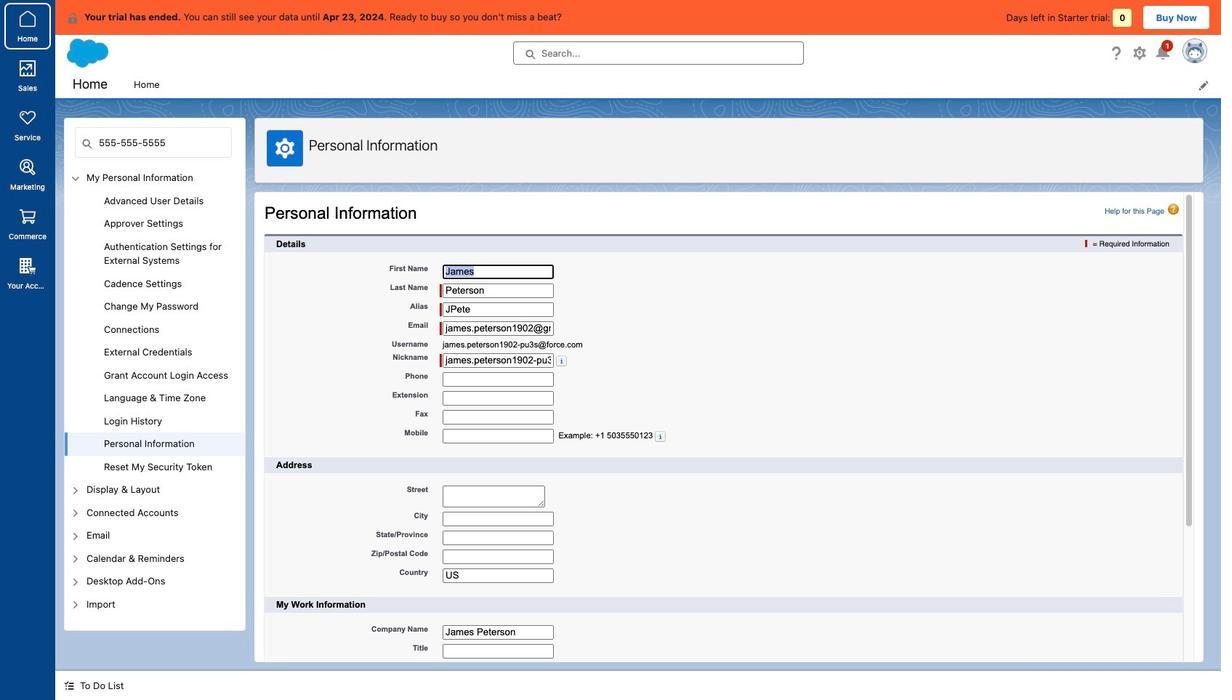 Task type: vqa. For each thing, say whether or not it's contained in the screenshot.
list at the top of the page
yes



Task type: describe. For each thing, give the bounding box(es) containing it.
my personal information tree item
[[65, 167, 245, 479]]

1 vertical spatial text default image
[[64, 681, 74, 691]]



Task type: locate. For each thing, give the bounding box(es) containing it.
Quick Find search field
[[75, 127, 232, 158]]

list
[[125, 71, 1222, 98]]

setup tree tree
[[65, 167, 245, 631]]

personal information tree item
[[65, 433, 245, 456]]

group
[[65, 189, 245, 479]]

text default image
[[67, 12, 79, 24], [64, 681, 74, 691]]

0 vertical spatial text default image
[[67, 12, 79, 24]]



